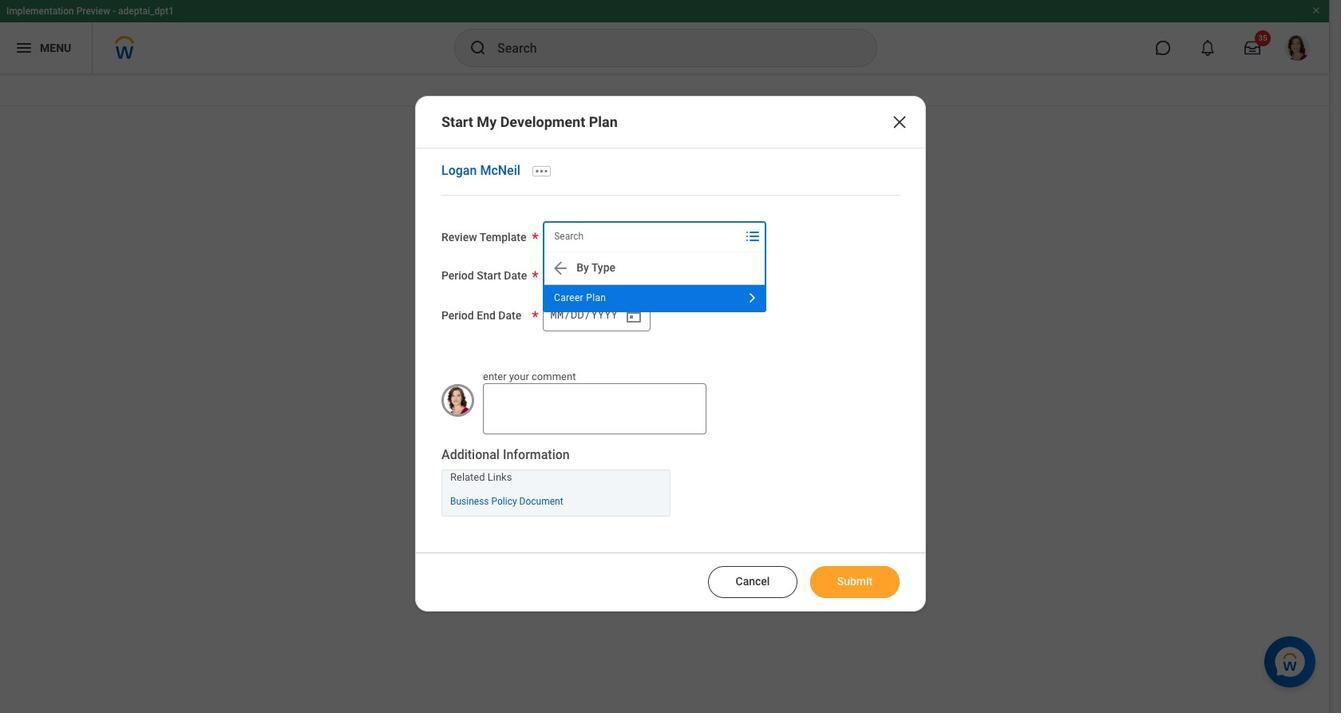 Task type: locate. For each thing, give the bounding box(es) containing it.
by
[[577, 262, 589, 274]]

employee's photo (logan mcneil) image
[[442, 384, 474, 417]]

business
[[450, 496, 489, 507]]

enter your comment text field
[[483, 384, 707, 435]]

my
[[477, 113, 497, 130]]

logan mcneil
[[442, 163, 521, 178]]

1 vertical spatial date
[[499, 309, 522, 322]]

enter
[[483, 370, 507, 382]]

implementation preview -   adeptai_dpt1 banner
[[0, 0, 1330, 73]]

logan
[[442, 163, 477, 178]]

business policy document link
[[450, 493, 564, 507]]

period end date group
[[543, 299, 651, 331]]

comment
[[532, 370, 576, 382]]

2 period from the top
[[442, 309, 474, 322]]

links
[[488, 471, 512, 483]]

information
[[503, 447, 570, 463]]

start my development plan
[[442, 113, 618, 130]]

period start date group
[[543, 259, 651, 291]]

main content
[[0, 73, 1330, 150]]

review template
[[442, 231, 527, 243]]

implementation preview -   adeptai_dpt1
[[6, 6, 174, 17]]

0 horizontal spatial start
[[442, 113, 474, 130]]

date down template at the top left of the page
[[504, 269, 527, 282]]

additional information
[[442, 447, 570, 463]]

development
[[501, 113, 586, 130]]

date for period start date
[[504, 269, 527, 282]]

1 period from the top
[[442, 269, 474, 282]]

implementation
[[6, 6, 74, 17]]

policy
[[492, 496, 517, 507]]

by type
[[577, 262, 616, 274]]

1 vertical spatial start
[[477, 269, 501, 282]]

chevron right small image
[[743, 288, 762, 307]]

notifications large image
[[1200, 40, 1216, 56]]

mm
[[551, 307, 564, 322]]

profile logan mcneil element
[[1276, 30, 1320, 65]]

career plan
[[554, 292, 607, 303]]

1 vertical spatial period
[[442, 309, 474, 322]]

plan up yyyy
[[587, 292, 607, 303]]

x image
[[891, 113, 910, 132]]

search image
[[469, 38, 488, 58]]

period start date
[[442, 269, 527, 282]]

/
[[564, 267, 571, 282], [584, 267, 591, 282], [564, 307, 571, 322], [584, 307, 591, 322]]

submit
[[838, 575, 873, 588]]

period for period start date
[[442, 269, 474, 282]]

period down review
[[442, 269, 474, 282]]

cancel button
[[708, 566, 798, 598]]

close environment banner image
[[1312, 6, 1322, 15]]

date
[[504, 269, 527, 282], [499, 309, 522, 322]]

period left end
[[442, 309, 474, 322]]

Review Template field
[[544, 222, 741, 251]]

/ right dd
[[584, 307, 591, 322]]

review
[[442, 231, 477, 243]]

prompts image
[[744, 227, 763, 246]]

inbox large image
[[1245, 40, 1261, 56]]

career
[[554, 292, 584, 303]]

adeptai_dpt1
[[118, 6, 174, 17]]

0 vertical spatial plan
[[589, 113, 618, 130]]

1 vertical spatial plan
[[587, 292, 607, 303]]

period
[[442, 269, 474, 282], [442, 309, 474, 322]]

date right end
[[499, 309, 522, 322]]

dd
[[571, 307, 584, 322]]

mm / dd / yyyy
[[551, 307, 618, 322]]

plan right development
[[589, 113, 618, 130]]

start down review template
[[477, 269, 501, 282]]

0 vertical spatial date
[[504, 269, 527, 282]]

0 vertical spatial period
[[442, 269, 474, 282]]

0 vertical spatial start
[[442, 113, 474, 130]]

logan mcneil link
[[442, 163, 521, 178]]

/ right mm
[[564, 307, 571, 322]]

start left "my"
[[442, 113, 474, 130]]

start
[[442, 113, 474, 130], [477, 269, 501, 282]]

plan
[[589, 113, 618, 130], [587, 292, 607, 303]]



Task type: vqa. For each thing, say whether or not it's contained in the screenshot.
bottommost Date
yes



Task type: describe. For each thing, give the bounding box(es) containing it.
/ left type
[[584, 267, 591, 282]]

additional
[[442, 447, 500, 463]]

document
[[520, 496, 564, 507]]

arrow left image
[[551, 259, 570, 278]]

cancel
[[736, 575, 770, 588]]

business policy document
[[450, 496, 564, 507]]

mcneil
[[480, 163, 521, 178]]

type
[[592, 262, 616, 274]]

1 horizontal spatial start
[[477, 269, 501, 282]]

/ left the by
[[564, 267, 571, 282]]

period for period end date
[[442, 309, 474, 322]]

submit button
[[811, 566, 900, 598]]

your
[[509, 370, 529, 382]]

-
[[113, 6, 116, 17]]

start my development plan dialog
[[415, 96, 927, 612]]

date for period end date
[[499, 309, 522, 322]]

enter your comment
[[483, 370, 576, 382]]

period end date
[[442, 309, 522, 322]]

calendar image
[[625, 266, 644, 285]]

additional information region
[[442, 447, 671, 517]]

calendar image
[[625, 306, 644, 325]]

preview
[[76, 6, 110, 17]]

end
[[477, 309, 496, 322]]

plan inside dialog
[[589, 113, 618, 130]]

template
[[480, 231, 527, 243]]

yyyy
[[591, 307, 618, 322]]

related links
[[450, 471, 512, 483]]

related
[[450, 471, 485, 483]]



